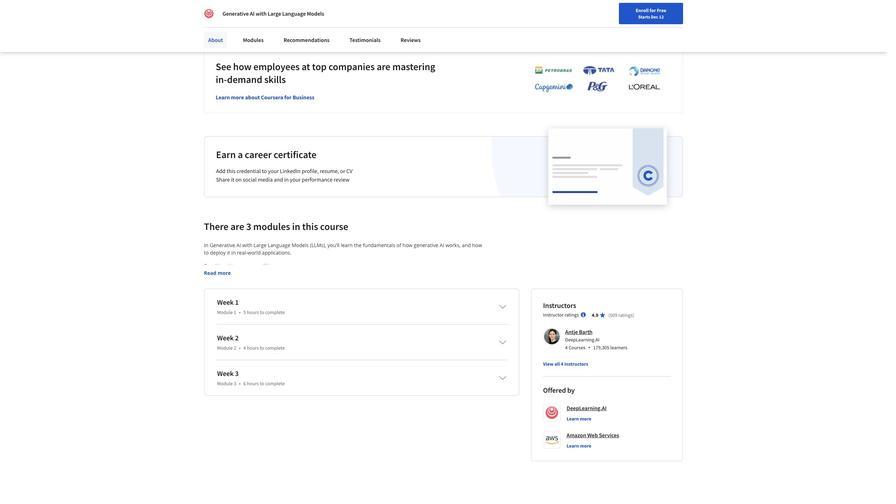 Task type: vqa. For each thing, say whether or not it's contained in the screenshot.


Task type: describe. For each thing, give the bounding box(es) containing it.
1 horizontal spatial course
[[320, 220, 348, 233]]

optimize
[[275, 300, 295, 307]]

generative up the selection,
[[253, 270, 277, 277]]

0 vertical spatial 3
[[246, 220, 251, 233]]

tools,
[[320, 315, 332, 322]]

for right creates
[[364, 330, 371, 337]]

a left typical
[[348, 270, 351, 277]]

1 this from the top
[[204, 367, 213, 374]]

4 inside button
[[561, 361, 563, 367]]

more for amazon web services's learn more button
[[580, 443, 591, 450]]

there
[[204, 220, 229, 233]]

generative down project
[[314, 330, 339, 337]]

courses
[[569, 345, 585, 351]]

model
[[238, 278, 252, 284]]

tuning,
[[278, 315, 294, 322]]

after
[[399, 330, 410, 337]]

this up (llms),
[[302, 220, 318, 233]]

a down week 2 module 2 • 4 hours to complete
[[255, 353, 258, 359]]

researchers
[[204, 338, 231, 344]]

a up the scaling
[[244, 293, 247, 299]]

the down within at the bottom left of page
[[226, 330, 233, 337]]

language inside in generative ai with large language models (llms), you'll learn the fundamentals of how generative ai works, and how to deploy it in real-world applications.
[[268, 242, 290, 249]]

is
[[215, 382, 218, 389]]

generative up trained,
[[395, 270, 420, 277]]

deeplearning.ai link
[[567, 404, 607, 413]]

0 vertical spatial language
[[282, 10, 306, 17]]

by taking this course, you'll learn to: - deeply understand generative ai, describing the key steps in a typical llm-based generative ai lifecycle, from data gathering and model selection, to performance evaluation and deployment - describe in detail the transformer architecture that powers llms, how they're trained, and how fine-tuning enables llms to be adapted to a variety of specific use cases - use empirical scaling laws to optimize the model's objective function across dataset size, compute budget, and inference requirements - apply state-of-the art training, tuning, inference, tools, and deployment methods to maximize the performance of models within the specific constraints of your project - discuss the challenges and opportunities that generative ai creates for businesses after hearing stories from industry researchers and practitioners developers who have a good foundational understanding of how llms work, as well the best practices behind training and deploying them, will be able to make good decisions for their companies and more quickly build working prototypes. this course will support learners in building practical intuition about how to best utilize this exciting new technology. this is an intermediate course, so you should have some experience coding in python to get the most out of it. you should also be familiar with the basics of machine learning, such as supervised and unsupervised learning, loss functions, and splitting data into training, validation, and test sets. if you have taken the machine learning specialization or deep learning specialization from deeplearning.ai, you'll be ready to take this course and dive deeper into the fundamentals of generative ai.
[[204, 263, 489, 419]]

the left key
[[311, 270, 318, 277]]

test
[[302, 397, 311, 404]]

ai left creates
[[340, 330, 344, 337]]

week for week 2
[[217, 334, 234, 343]]

coursera
[[261, 94, 283, 101]]

1 horizontal spatial course,
[[258, 382, 275, 389]]

1 vertical spatial course
[[215, 367, 230, 374]]

dataset
[[383, 300, 401, 307]]

0 vertical spatial learn
[[216, 94, 230, 101]]

modules link
[[239, 32, 268, 48]]

there are 3 modules in this course
[[204, 220, 348, 233]]

0 vertical spatial will
[[253, 360, 261, 367]]

1 should from the left
[[293, 382, 309, 389]]

companies inside see how employees at top companies are mastering in-demand skills
[[329, 60, 375, 73]]

world
[[247, 249, 261, 256]]

recommendations link
[[279, 32, 334, 48]]

performance inside add this credential to your linkedin profile, resume, or cv share it on social media and in your performance review
[[302, 176, 333, 183]]

if
[[324, 397, 327, 404]]

a right earn at top left
[[238, 148, 243, 161]]

more down "demand"
[[231, 94, 244, 101]]

with inside by taking this course, you'll learn to: - deeply understand generative ai, describing the key steps in a typical llm-based generative ai lifecycle, from data gathering and model selection, to performance evaluation and deployment - describe in detail the transformer architecture that powers llms, how they're trained, and how fine-tuning enables llms to be adapted to a variety of specific use cases - use empirical scaling laws to optimize the model's objective function across dataset size, compute budget, and inference requirements - apply state-of-the art training, tuning, inference, tools, and deployment methods to maximize the performance of models within the specific constraints of your project - discuss the challenges and opportunities that generative ai creates for businesses after hearing stories from industry researchers and practitioners developers who have a good foundational understanding of how llms work, as well the best practices behind training and deploying them, will be able to make good decisions for their companies and more quickly build working prototypes. this course will support learners in building practical intuition about how to best utilize this exciting new technology. this is an intermediate course, so you should have some experience coding in python to get the most out of it. you should also be familiar with the basics of machine learning, such as supervised and unsupervised learning, loss functions, and splitting data into training, validation, and test sets. if you have taken the machine learning specialization or deep learning specialization from deeplearning.ai, you'll be ready to take this course and dive deeper into the fundamentals of generative ai.
[[241, 390, 251, 397]]

resume,
[[320, 167, 339, 175]]

0 horizontal spatial learning
[[204, 405, 224, 412]]

1 vertical spatial 1
[[234, 309, 236, 316]]

compute
[[413, 300, 434, 307]]

dec
[[651, 14, 658, 20]]

learn more for deeplearning.ai
[[567, 416, 591, 422]]

the right taken
[[365, 397, 372, 404]]

typical
[[352, 270, 367, 277]]

0 vertical spatial that
[[316, 285, 326, 292]]

to down ai,
[[277, 278, 282, 284]]

to left get
[[404, 382, 408, 389]]

to up about link at the top left of the page
[[213, 7, 218, 14]]

0 vertical spatial 1
[[235, 298, 239, 307]]

to left the take
[[347, 405, 352, 412]]

(
[[608, 312, 610, 319]]

decisions
[[314, 360, 335, 367]]

read
[[204, 270, 216, 277]]

understand
[[224, 270, 251, 277]]

1 vertical spatial 2
[[234, 345, 236, 351]]

1 vertical spatial you
[[328, 397, 337, 404]]

1 vertical spatial have
[[310, 382, 321, 389]]

and down you
[[470, 390, 479, 397]]

llm-
[[369, 270, 380, 277]]

selection,
[[254, 278, 276, 284]]

real-
[[237, 249, 247, 256]]

inference,
[[295, 315, 318, 322]]

see
[[216, 60, 231, 73]]

0 horizontal spatial that
[[303, 330, 313, 337]]

1 vertical spatial deeplearning.ai
[[567, 405, 607, 412]]

intuition
[[327, 367, 347, 374]]

5 - from the top
[[204, 330, 206, 337]]

share
[[216, 176, 230, 183]]

employees
[[253, 60, 300, 73]]

for left business
[[284, 94, 292, 101]]

validation,
[[266, 397, 290, 404]]

1 vertical spatial from
[[447, 330, 459, 337]]

they're
[[371, 285, 387, 292]]

profile
[[248, 7, 262, 14]]

be down if
[[326, 405, 331, 412]]

describing
[[285, 270, 310, 277]]

and down machine
[[292, 397, 301, 404]]

this right the take
[[365, 405, 373, 412]]

it inside add this credential to your linkedin profile, resume, or cv share it on social media and in your performance review
[[231, 176, 234, 183]]

developers
[[204, 353, 230, 359]]

1 vertical spatial deployment
[[344, 315, 372, 322]]

the inside in generative ai with large language models (llms), you'll learn the fundamentals of how generative ai works, and how to deploy it in real-world applications.
[[354, 242, 362, 249]]

0 vertical spatial llms
[[475, 285, 487, 292]]

to right methods
[[395, 315, 400, 322]]

support
[[241, 367, 259, 374]]

more for learn more button for deeplearning.ai
[[580, 416, 591, 422]]

media
[[258, 176, 273, 183]]

the down the "cases"
[[296, 300, 304, 307]]

module for week 1
[[217, 309, 233, 316]]

are inside see how employees at top companies are mastering in-demand skills
[[377, 60, 390, 73]]

it inside in generative ai with large language models (llms), you'll learn the fundamentals of how generative ai works, and how to deploy it in real-world applications.
[[227, 249, 230, 256]]

ai left lifecycle,
[[421, 270, 426, 277]]

0 horizontal spatial ratings
[[565, 312, 579, 318]]

0 vertical spatial good
[[259, 353, 271, 359]]

transformer
[[257, 285, 286, 292]]

certificate
[[274, 148, 316, 161]]

1 vertical spatial will
[[232, 367, 239, 374]]

enroll
[[636, 7, 649, 14]]

learn inside in generative ai with large language models (llms), you'll learn the fundamentals of how generative ai works, and how to deploy it in real-world applications.
[[341, 242, 353, 249]]

2 vertical spatial 3
[[234, 381, 236, 387]]

0 vertical spatial linkedin
[[229, 7, 247, 14]]

in-
[[216, 73, 227, 86]]

learn more for amazon web services
[[567, 443, 591, 450]]

in right modules
[[292, 220, 300, 233]]

and left dive
[[391, 405, 400, 412]]

1 horizontal spatial as
[[384, 353, 389, 359]]

see how employees at top companies are mastering in-demand skills
[[216, 60, 435, 86]]

barth
[[579, 329, 593, 336]]

this up understand at the left of the page
[[227, 263, 235, 269]]

the right get
[[418, 382, 426, 389]]

testimonials link
[[345, 32, 385, 48]]

1 vertical spatial performance
[[283, 278, 313, 284]]

the up variety on the bottom
[[248, 285, 256, 292]]

empirical
[[217, 300, 238, 307]]

llms,
[[345, 285, 359, 292]]

and up "llms,"
[[340, 278, 349, 284]]

and up practitioners
[[260, 330, 269, 337]]

week for week 3
[[217, 369, 234, 378]]

your inside by taking this course, you'll learn to: - deeply understand generative ai, describing the key steps in a typical llm-based generative ai lifecycle, from data gathering and model selection, to performance evaluation and deployment - describe in detail the transformer architecture that powers llms, how they're trained, and how fine-tuning enables llms to be adapted to a variety of specific use cases - use empirical scaling laws to optimize the model's objective function across dataset size, compute budget, and inference requirements - apply state-of-the art training, tuning, inference, tools, and deployment methods to maximize the performance of models within the specific constraints of your project - discuss the challenges and opportunities that generative ai creates for businesses after hearing stories from industry researchers and practitioners developers who have a good foundational understanding of how llms work, as well the best practices behind training and deploying them, will be able to make good decisions for their companies and more quickly build working prototypes. this course will support learners in building practical intuition about how to best utilize this exciting new technology. this is an intermediate course, so you should have some experience coding in python to get the most out of it. you should also be familiar with the basics of machine learning, such as supervised and unsupervised learning, loss functions, and splitting data into training, validation, and test sets. if you have taken the machine learning specialization or deep learning specialization from deeplearning.ai, you'll be ready to take this course and dive deeper into the fundamentals of generative ai.
[[299, 323, 309, 329]]

2 - from the top
[[204, 285, 206, 292]]

you'll inside by taking this course, you'll learn to: - deeply understand generative ai, describing the key steps in a typical llm-based generative ai lifecycle, from data gathering and model selection, to performance evaluation and deployment - describe in detail the transformer architecture that powers llms, how they're trained, and how fine-tuning enables llms to be adapted to a variety of specific use cases - use empirical scaling laws to optimize the model's objective function across dataset size, compute budget, and inference requirements - apply state-of-the art training, tuning, inference, tools, and deployment methods to maximize the performance of models within the specific constraints of your project - discuss the challenges and opportunities that generative ai creates for businesses after hearing stories from industry researchers and practitioners developers who have a good foundational understanding of how llms work, as well the best practices behind training and deploying them, will be able to make good decisions for their companies and more quickly build working prototypes. this course will support learners in building practical intuition about how to best utilize this exciting new technology. this is an intermediate course, so you should have some experience coding in python to get the most out of it. you should also be familiar with the basics of machine learning, such as supervised and unsupervised learning, loss functions, and splitting data into training, validation, and test sets. if you have taken the machine learning specialization or deep learning specialization from deeplearning.ai, you'll be ready to take this course and dive deeper into the fundamentals of generative ai.
[[312, 405, 324, 412]]

generative down splitting at the bottom of the page
[[204, 412, 228, 419]]

gathering
[[204, 278, 226, 284]]

ai up real-
[[236, 242, 241, 249]]

key
[[320, 270, 328, 277]]

0 vertical spatial large
[[268, 10, 281, 17]]

2 vertical spatial course
[[374, 405, 390, 412]]

0 horizontal spatial course,
[[236, 263, 253, 269]]

1 vertical spatial are
[[230, 220, 244, 233]]

ai.
[[230, 412, 236, 419]]

learn more about coursera for business link
[[216, 94, 314, 101]]

laws
[[257, 300, 267, 307]]

the left art
[[241, 315, 248, 322]]

0 vertical spatial models
[[307, 10, 324, 17]]

1 horizontal spatial ratings
[[618, 312, 633, 319]]

functions,
[[445, 390, 468, 397]]

0 horizontal spatial as
[[338, 390, 343, 397]]

complete for week 2
[[265, 345, 285, 351]]

practitioners
[[243, 338, 273, 344]]

to down detail
[[238, 293, 243, 299]]

view
[[543, 361, 554, 367]]

0 horizontal spatial you
[[283, 382, 292, 389]]

1 vertical spatial specialization
[[226, 405, 257, 412]]

and down developers
[[204, 360, 213, 367]]

learn more about coursera for business
[[216, 94, 314, 101]]

your down certificate
[[290, 176, 301, 183]]

taken
[[350, 397, 363, 404]]

how inside see how employees at top companies are mastering in-demand skills
[[233, 60, 251, 73]]

and right tools,
[[334, 315, 343, 322]]

to down work,
[[374, 367, 379, 374]]

5
[[243, 309, 246, 316]]

2 vertical spatial performance
[[434, 315, 464, 322]]

2 vertical spatial have
[[338, 397, 349, 404]]

1 learning, from the left
[[304, 390, 324, 397]]

social
[[243, 176, 257, 183]]

linkedin inside add this credential to your linkedin profile, resume, or cv share it on social media and in your performance review
[[280, 167, 301, 175]]

0 vertical spatial 2
[[235, 334, 239, 343]]

fundamentals inside by taking this course, you'll learn to: - deeply understand generative ai, describing the key steps in a typical llm-based generative ai lifecycle, from data gathering and model selection, to performance evaluation and deployment - describe in detail the transformer architecture that powers llms, how they're trained, and how fine-tuning enables llms to be adapted to a variety of specific use cases - use empirical scaling laws to optimize the model's objective function across dataset size, compute budget, and inference requirements - apply state-of-the art training, tuning, inference, tools, and deployment methods to maximize the performance of models within the specific constraints of your project - discuss the challenges and opportunities that generative ai creates for businesses after hearing stories from industry researchers and practitioners developers who have a good foundational understanding of how llms work, as well the best practices behind training and deploying them, will be able to make good decisions for their companies and more quickly build working prototypes. this course will support learners in building practical intuition about how to best utilize this exciting new technology. this is an intermediate course, so you should have some experience coding in python to get the most out of it. you should also be familiar with the basics of machine learning, such as supervised and unsupervised learning, loss functions, and splitting data into training, validation, and test sets. if you have taken the machine learning specialization or deep learning specialization from deeplearning.ai, you'll be ready to take this course and dive deeper into the fundamentals of generative ai.
[[450, 405, 482, 412]]

modules
[[253, 220, 290, 233]]

module for week 3
[[217, 381, 233, 387]]

you
[[461, 382, 470, 389]]

12
[[659, 14, 664, 20]]

apply
[[207, 315, 220, 322]]

0 vertical spatial generative
[[222, 10, 249, 17]]

• for 1
[[239, 309, 241, 316]]

add this credential to your linkedin profile, resume, or cv share it on social media and in your performance review
[[216, 167, 353, 183]]

generative inside in generative ai with large language models (llms), you'll learn the fundamentals of how generative ai works, and how to deploy it in real-world applications.
[[414, 242, 438, 249]]

complete for week 3
[[265, 381, 285, 387]]

companies inside by taking this course, you'll learn to: - deeply understand generative ai, describing the key steps in a typical llm-based generative ai lifecycle, from data gathering and model selection, to performance evaluation and deployment - describe in detail the transformer architecture that powers llms, how they're trained, and how fine-tuning enables llms to be adapted to a variety of specific use cases - use empirical scaling laws to optimize the model's objective function across dataset size, compute budget, and inference requirements - apply state-of-the art training, tuning, inference, tools, and deployment methods to maximize the performance of models within the specific constraints of your project - discuss the challenges and opportunities that generative ai creates for businesses after hearing stories from industry researchers and practitioners developers who have a good foundational understanding of how llms work, as well the best practices behind training and deploying them, will be able to make good decisions for their companies and more quickly build working prototypes. this course will support learners in building practical intuition about how to best utilize this exciting new technology. this is an intermediate course, so you should have some experience coding in python to get the most out of it. you should also be familiar with the basics of machine learning, such as supervised and unsupervised learning, loss functions, and splitting data into training, validation, and test sets. if you have taken the machine learning specialization or deep learning specialization from deeplearning.ai, you'll be ready to take this course and dive deeper into the fundamentals of generative ai.
[[357, 360, 382, 367]]

to inside in generative ai with large language models (llms), you'll learn the fundamentals of how generative ai works, and how to deploy it in real-world applications.
[[204, 249, 209, 256]]

and down well
[[383, 360, 392, 367]]

in left building
[[281, 367, 285, 374]]

to:
[[281, 263, 287, 269]]

skills
[[264, 73, 286, 86]]

hours for 2
[[247, 345, 259, 351]]

credential
[[237, 167, 261, 175]]

sets.
[[312, 397, 322, 404]]

ai left works,
[[440, 242, 444, 249]]

to right laws
[[268, 300, 273, 307]]

0 vertical spatial have
[[243, 353, 254, 359]]

python
[[386, 382, 402, 389]]

instructor ratings
[[543, 312, 579, 318]]

modules
[[243, 36, 264, 43]]

web
[[587, 432, 598, 439]]

business
[[293, 94, 314, 101]]

• for 3
[[239, 381, 241, 387]]

deeplearning.ai inside antje barth deeplearning.ai 4 courses • 179,305 learners
[[565, 337, 600, 343]]

fundamentals inside in generative ai with large language models (llms), you'll learn the fundamentals of how generative ai works, and how to deploy it in real-world applications.
[[363, 242, 395, 249]]

work,
[[370, 353, 382, 359]]

deep
[[456, 397, 468, 404]]

in inside in generative ai with large language models (llms), you'll learn the fundamentals of how generative ai works, and how to deploy it in real-world applications.
[[231, 249, 236, 256]]

and down the challenges
[[233, 338, 242, 344]]

large inside in generative ai with large language models (llms), you'll learn the fundamentals of how generative ai works, and how to deploy it in real-world applications.
[[254, 242, 266, 249]]

on
[[235, 176, 242, 183]]

in right coding
[[380, 382, 385, 389]]

with inside in generative ai with large language models (llms), you'll learn the fundamentals of how generative ai works, and how to deploy it in real-world applications.
[[242, 242, 252, 249]]

in right steps on the bottom left of the page
[[343, 270, 347, 277]]

1 horizontal spatial good
[[301, 360, 312, 367]]

creates
[[346, 330, 363, 337]]

and right budget,
[[454, 300, 463, 307]]

and down coding
[[371, 390, 380, 397]]

make
[[286, 360, 299, 367]]

0 vertical spatial data
[[461, 270, 471, 277]]

0 vertical spatial from
[[448, 270, 459, 277]]

be left able
[[262, 360, 268, 367]]

the left basics
[[252, 390, 260, 397]]

this inside add this credential to your linkedin profile, resume, or cv share it on social media and in your performance review
[[227, 167, 235, 175]]

familiar
[[222, 390, 240, 397]]

your right deeplearning.ai icon
[[219, 7, 228, 14]]

fine-
[[429, 285, 439, 292]]

0 horizontal spatial into
[[235, 397, 245, 404]]

to up use
[[204, 293, 209, 299]]

across
[[367, 300, 382, 307]]

requirements
[[204, 308, 236, 314]]



Task type: locate. For each thing, give the bounding box(es) containing it.
0 vertical spatial performance
[[302, 176, 333, 183]]

complete for week 1
[[265, 309, 285, 316]]

0 vertical spatial learn more button
[[567, 416, 591, 423]]

language up applications.
[[268, 242, 290, 249]]

of-
[[234, 315, 241, 322]]

0 vertical spatial companies
[[329, 60, 375, 73]]

0 vertical spatial week
[[217, 298, 234, 307]]

june 2023
[[311, 7, 332, 13]]

1 horizontal spatial specialization
[[416, 397, 448, 404]]

performance
[[302, 176, 333, 183], [283, 278, 313, 284], [434, 315, 464, 322]]

3 complete from the top
[[265, 381, 285, 387]]

the down loss
[[441, 405, 448, 412]]

size,
[[402, 300, 412, 307]]

4 left the courses on the right bottom
[[565, 345, 568, 351]]

learn inside by taking this course, you'll learn to: - deeply understand generative ai, describing the key steps in a typical llm-based generative ai lifecycle, from data gathering and model selection, to performance evaluation and deployment - describe in detail the transformer architecture that powers llms, how they're trained, and how fine-tuning enables llms to be adapted to a variety of specific use cases - use empirical scaling laws to optimize the model's objective function across dataset size, compute budget, and inference requirements - apply state-of-the art training, tuning, inference, tools, and deployment methods to maximize the performance of models within the specific constraints of your project - discuss the challenges and opportunities that generative ai creates for businesses after hearing stories from industry researchers and practitioners developers who have a good foundational understanding of how llms work, as well the best practices behind training and deploying them, will be able to make good decisions for their companies and more quickly build working prototypes. this course will support learners in building practical intuition about how to best utilize this exciting new technology. this is an intermediate course, so you should have some experience coding in python to get the most out of it. you should also be familiar with the basics of machine learning, such as supervised and unsupervised learning, loss functions, and splitting data into training, validation, and test sets. if you have taken the machine learning specialization or deep learning specialization from deeplearning.ai, you'll be ready to take this course and dive deeper into the fundamentals of generative ai.
[[268, 263, 280, 269]]

to inside week 2 module 2 • 4 hours to complete
[[260, 345, 264, 351]]

4 inside week 2 module 2 • 4 hours to complete
[[243, 345, 246, 351]]

into down familiar
[[235, 397, 245, 404]]

hours right 6
[[247, 381, 259, 387]]

0 vertical spatial you'll
[[327, 242, 339, 249]]

able
[[269, 360, 279, 367]]

• inside week 1 module 1 • 5 hours to complete
[[239, 309, 241, 316]]

generative right deeplearning.ai icon
[[222, 10, 249, 17]]

be up use
[[210, 293, 216, 299]]

steps
[[329, 270, 341, 277]]

architecture
[[287, 285, 315, 292]]

1 learn more button from the top
[[567, 416, 591, 423]]

view all 4 instructors
[[543, 361, 588, 367]]

0 vertical spatial this
[[204, 367, 213, 374]]

3 module from the top
[[217, 381, 233, 387]]

0 vertical spatial training,
[[257, 315, 277, 322]]

their
[[345, 360, 356, 367]]

module for week 2
[[217, 345, 233, 351]]

function
[[347, 300, 366, 307]]

1 vertical spatial learn more button
[[567, 443, 591, 450]]

0 vertical spatial deployment
[[350, 278, 378, 284]]

1 horizontal spatial learn
[[341, 242, 353, 249]]

models up recommendations link
[[307, 10, 324, 17]]

reviews
[[401, 36, 421, 43]]

learn more button
[[567, 416, 591, 423], [567, 443, 591, 450]]

2 horizontal spatial have
[[338, 397, 349, 404]]

hours for 1
[[247, 309, 259, 316]]

complete up basics
[[265, 381, 285, 387]]

hours inside week 3 module 3 • 6 hours to complete
[[247, 381, 259, 387]]

understanding
[[304, 353, 338, 359]]

- left use
[[204, 300, 206, 307]]

1 horizontal spatial data
[[461, 270, 471, 277]]

add for add this credential to your linkedin profile, resume, or cv share it on social media and in your performance review
[[216, 167, 226, 175]]

and inside add this credential to your linkedin profile, resume, or cv share it on social media and in your performance review
[[274, 176, 283, 183]]

linkedin left profile
[[229, 7, 247, 14]]

0 vertical spatial with
[[256, 10, 267, 17]]

1 vertical spatial with
[[242, 242, 252, 249]]

learn more button for deeplearning.ai
[[567, 416, 591, 423]]

and down understand at the left of the page
[[227, 278, 236, 284]]

add to your linkedin profile
[[204, 7, 262, 14]]

build
[[425, 360, 437, 367]]

• inside antje barth deeplearning.ai 4 courses • 179,305 learners
[[588, 344, 590, 352]]

training
[[461, 353, 479, 359]]

2 vertical spatial from
[[259, 405, 270, 412]]

• for 2
[[239, 345, 241, 351]]

that
[[316, 285, 326, 292], [303, 330, 313, 337]]

to right able
[[280, 360, 285, 367]]

add up share
[[216, 167, 226, 175]]

fundamentals
[[363, 242, 395, 249], [450, 405, 482, 412]]

1 vertical spatial or
[[450, 397, 455, 404]]

1 horizontal spatial you
[[328, 397, 337, 404]]

1 learn more from the top
[[567, 416, 591, 422]]

into
[[235, 397, 245, 404], [430, 405, 439, 412]]

so
[[276, 382, 282, 389]]

budget,
[[435, 300, 453, 307]]

deeplearning.ai image
[[204, 9, 214, 19]]

more down the taking
[[218, 270, 231, 277]]

0 horizontal spatial best
[[381, 367, 391, 374]]

0 vertical spatial deeplearning.ai
[[565, 337, 600, 343]]

tuning
[[439, 285, 454, 292]]

1 vertical spatial week
[[217, 334, 234, 343]]

1 vertical spatial about
[[348, 367, 362, 374]]

0 horizontal spatial large
[[254, 242, 266, 249]]

2 vertical spatial complete
[[265, 381, 285, 387]]

week 2 module 2 • 4 hours to complete
[[217, 334, 285, 351]]

1 horizontal spatial learners
[[610, 345, 627, 351]]

you
[[283, 382, 292, 389], [328, 397, 337, 404]]

unsupervised
[[381, 390, 412, 397]]

in up "adapted"
[[228, 285, 233, 292]]

0 horizontal spatial 4
[[243, 345, 246, 351]]

learn more button for amazon web services
[[567, 443, 591, 450]]

large right profile
[[268, 10, 281, 17]]

new
[[436, 367, 446, 374]]

0 vertical spatial course,
[[236, 263, 253, 269]]

machine
[[283, 390, 303, 397]]

model's
[[305, 300, 323, 307]]

banner navigation
[[6, 0, 201, 14]]

module inside week 1 module 1 • 5 hours to complete
[[217, 309, 233, 316]]

and right trained,
[[408, 285, 417, 292]]

an
[[220, 382, 225, 389]]

and inside in generative ai with large language models (llms), you'll learn the fundamentals of how generative ai works, and how to deploy it in real-world applications.
[[462, 242, 471, 249]]

models inside in generative ai with large language models (llms), you'll learn the fundamentals of how generative ai works, and how to deploy it in real-world applications.
[[292, 242, 309, 249]]

linkedin down certificate
[[280, 167, 301, 175]]

1 vertical spatial training,
[[246, 397, 265, 404]]

week inside week 1 module 1 • 5 hours to complete
[[217, 298, 234, 307]]

deploying
[[214, 360, 237, 367]]

3 - from the top
[[204, 300, 206, 307]]

practical
[[306, 367, 326, 374]]

models
[[204, 323, 221, 329]]

fundamentals down deep
[[450, 405, 482, 412]]

0 horizontal spatial learning,
[[304, 390, 324, 397]]

exciting
[[417, 367, 435, 374]]

the down of-
[[238, 323, 246, 329]]

for up intuition
[[337, 360, 343, 367]]

4 down the challenges
[[243, 345, 246, 351]]

0 horizontal spatial will
[[232, 367, 239, 374]]

trained,
[[388, 285, 406, 292]]

complete inside week 3 module 3 • 6 hours to complete
[[265, 381, 285, 387]]

or inside add this credential to your linkedin profile, resume, or cv share it on social media and in your performance review
[[340, 167, 345, 175]]

1 horizontal spatial will
[[253, 360, 261, 367]]

who
[[232, 353, 241, 359]]

the down compute
[[425, 315, 433, 322]]

you'll inside in generative ai with large language models (llms), you'll learn the fundamentals of how generative ai works, and how to deploy it in real-world applications.
[[327, 242, 339, 249]]

1 horizontal spatial should
[[471, 382, 487, 389]]

supervised
[[344, 390, 369, 397]]

to
[[213, 7, 218, 14], [262, 167, 267, 175], [204, 249, 209, 256], [277, 278, 282, 284], [204, 293, 209, 299], [238, 293, 243, 299], [268, 300, 273, 307], [260, 309, 264, 316], [395, 315, 400, 322], [260, 345, 264, 351], [280, 360, 285, 367], [374, 367, 379, 374], [260, 381, 264, 387], [404, 382, 408, 389], [347, 405, 352, 412]]

1 vertical spatial llms
[[356, 353, 368, 359]]

module inside week 2 module 2 • 4 hours to complete
[[217, 345, 233, 351]]

1 vertical spatial learning
[[204, 405, 224, 412]]

or inside by taking this course, you'll learn to: - deeply understand generative ai, describing the key steps in a typical llm-based generative ai lifecycle, from data gathering and model selection, to performance evaluation and deployment - describe in detail the transformer architecture that powers llms, how they're trained, and how fine-tuning enables llms to be adapted to a variety of specific use cases - use empirical scaling laws to optimize the model's objective function across dataset size, compute budget, and inference requirements - apply state-of-the art training, tuning, inference, tools, and deployment methods to maximize the performance of models within the specific constraints of your project - discuss the challenges and opportunities that generative ai creates for businesses after hearing stories from industry researchers and practitioners developers who have a good foundational understanding of how llms work, as well the best practices behind training and deploying them, will be able to make good decisions for their companies and more quickly build working prototypes. this course will support learners in building practical intuition about how to best utilize this exciting new technology. this is an intermediate course, so you should have some experience coding in python to get the most out of it. you should also be familiar with the basics of machine learning, such as supervised and unsupervised learning, loss functions, and splitting data into training, validation, and test sets. if you have taken the machine learning specialization or deep learning specialization from deeplearning.ai, you'll be ready to take this course and dive deeper into the fundamentals of generative ai.
[[450, 397, 455, 404]]

more down deeplearning.ai "link"
[[580, 416, 591, 422]]

more
[[231, 94, 244, 101], [218, 270, 231, 277], [394, 360, 406, 367], [580, 416, 591, 422], [580, 443, 591, 450]]

1 horizontal spatial llms
[[475, 285, 487, 292]]

course, up understand at the left of the page
[[236, 263, 253, 269]]

complete inside week 1 module 1 • 5 hours to complete
[[265, 309, 285, 316]]

0 vertical spatial hours
[[247, 309, 259, 316]]

for
[[650, 7, 656, 14], [284, 94, 292, 101], [364, 330, 371, 337], [337, 360, 343, 367]]

2 hours from the top
[[247, 345, 259, 351]]

building
[[286, 367, 305, 374]]

1 horizontal spatial 4
[[561, 361, 563, 367]]

0 vertical spatial fundamentals
[[363, 242, 395, 249]]

antje
[[565, 329, 578, 336]]

1 vertical spatial best
[[381, 367, 391, 374]]

None search field
[[102, 19, 273, 33]]

data up enables
[[461, 270, 471, 277]]

0 vertical spatial add
[[204, 7, 212, 14]]

0 horizontal spatial specialization
[[226, 405, 257, 412]]

llms up inference
[[475, 285, 487, 292]]

performance down budget,
[[434, 315, 464, 322]]

linkedin
[[229, 7, 247, 14], [280, 167, 301, 175]]

to up basics
[[260, 381, 264, 387]]

module down empirical
[[217, 309, 233, 316]]

1 horizontal spatial fundamentals
[[450, 405, 482, 412]]

more down web
[[580, 443, 591, 450]]

( 509 ratings )
[[608, 312, 634, 319]]

0 horizontal spatial course
[[215, 367, 230, 374]]

• inside week 3 module 3 • 6 hours to complete
[[239, 381, 241, 387]]

about down their
[[348, 367, 362, 374]]

1 horizontal spatial you'll
[[327, 242, 339, 249]]

week
[[217, 298, 234, 307], [217, 334, 234, 343], [217, 369, 234, 378]]

best left utilize
[[381, 367, 391, 374]]

add up about link at the top left of the page
[[204, 7, 212, 14]]

experience
[[337, 382, 362, 389]]

as right such in the bottom of the page
[[338, 390, 343, 397]]

this up also at the bottom of page
[[204, 382, 213, 389]]

with down the intermediate
[[241, 390, 251, 397]]

2 module from the top
[[217, 345, 233, 351]]

1 vertical spatial hours
[[247, 345, 259, 351]]

businesses
[[372, 330, 398, 337]]

coursera enterprise logos image
[[524, 65, 667, 96]]

1 vertical spatial as
[[338, 390, 343, 397]]

opportunities
[[271, 330, 302, 337]]

be down is
[[215, 390, 221, 397]]

- down by
[[204, 270, 206, 277]]

antje barth deeplearning.ai 4 courses • 179,305 learners
[[565, 329, 627, 352]]

best up quickly
[[410, 353, 420, 359]]

0 horizontal spatial have
[[243, 353, 254, 359]]

2 learning, from the left
[[414, 390, 434, 397]]

deeply
[[207, 270, 223, 277]]

have up ready
[[338, 397, 349, 404]]

technology.
[[447, 367, 474, 374]]

offered
[[543, 386, 566, 395]]

and right works,
[[462, 242, 471, 249]]

learners right 179,305
[[610, 345, 627, 351]]

learn up 'amazon'
[[567, 416, 579, 422]]

add inside add this credential to your linkedin profile, resume, or cv share it on social media and in your performance review
[[216, 167, 226, 175]]

module inside week 3 module 3 • 6 hours to complete
[[217, 381, 233, 387]]

out
[[440, 382, 448, 389]]

0 vertical spatial best
[[410, 353, 420, 359]]

generative inside in generative ai with large language models (llms), you'll learn the fundamentals of how generative ai works, and how to deploy it in real-world applications.
[[210, 242, 235, 249]]

this down developers
[[204, 367, 213, 374]]

learners inside by taking this course, you'll learn to: - deeply understand generative ai, describing the key steps in a typical llm-based generative ai lifecycle, from data gathering and model selection, to performance evaluation and deployment - describe in detail the transformer architecture that powers llms, how they're trained, and how fine-tuning enables llms to be adapted to a variety of specific use cases - use empirical scaling laws to optimize the model's objective function across dataset size, compute budget, and inference requirements - apply state-of-the art training, tuning, inference, tools, and deployment methods to maximize the performance of models within the specific constraints of your project - discuss the challenges and opportunities that generative ai creates for businesses after hearing stories from industry researchers and practitioners developers who have a good foundational understanding of how llms work, as well the best practices behind training and deploying them, will be able to make good decisions for their companies and more quickly build working prototypes. this course will support learners in building practical intuition about how to best utilize this exciting new technology. this is an intermediate course, so you should have some experience coding in python to get the most out of it. you should also be familiar with the basics of machine learning, such as supervised and unsupervised learning, loss functions, and splitting data into training, validation, and test sets. if you have taken the machine learning specialization or deep learning specialization from deeplearning.ai, you'll be ready to take this course and dive deeper into the fundamentals of generative ai.
[[260, 367, 279, 374]]

learn more down deeplearning.ai "link"
[[567, 416, 591, 422]]

week for week 1
[[217, 298, 234, 307]]

1 vertical spatial specific
[[247, 323, 264, 329]]

have left some
[[310, 382, 321, 389]]

inference
[[465, 300, 486, 307]]

hours inside week 1 module 1 • 5 hours to complete
[[247, 309, 259, 316]]

read more
[[204, 270, 231, 277]]

1 horizontal spatial best
[[410, 353, 420, 359]]

1
[[235, 298, 239, 307], [234, 309, 236, 316]]

0 horizontal spatial data
[[224, 397, 234, 404]]

2 this from the top
[[204, 382, 213, 389]]

your up media
[[268, 167, 279, 175]]

0 vertical spatial as
[[384, 353, 389, 359]]

3 week from the top
[[217, 369, 234, 378]]

1 horizontal spatial are
[[377, 60, 390, 73]]

0 vertical spatial learn
[[341, 242, 353, 249]]

1 hours from the top
[[247, 309, 259, 316]]

you right if
[[328, 397, 337, 404]]

hours right 5
[[247, 309, 259, 316]]

1 vertical spatial complete
[[265, 345, 285, 351]]

0 horizontal spatial specific
[[247, 323, 264, 329]]

this down quickly
[[407, 367, 415, 374]]

0 horizontal spatial or
[[340, 167, 345, 175]]

ai up modules
[[250, 10, 255, 17]]

3 hours from the top
[[247, 381, 259, 387]]

more for the read more button
[[218, 270, 231, 277]]

1 vertical spatial companies
[[357, 360, 382, 367]]

it.
[[455, 382, 460, 389]]

learn for deeplearning.ai
[[567, 416, 579, 422]]

2 learn more button from the top
[[567, 443, 591, 450]]

you'll
[[254, 263, 267, 269]]

variety
[[248, 293, 264, 299]]

will down them,
[[232, 367, 239, 374]]

2 should from the left
[[471, 382, 487, 389]]

coursera career certificate image
[[548, 128, 667, 205]]

project
[[311, 323, 327, 329]]

0 vertical spatial about
[[245, 94, 260, 101]]

add
[[204, 7, 212, 14], [216, 167, 226, 175]]

discuss
[[207, 330, 224, 337]]

generative left works,
[[414, 242, 438, 249]]

2 horizontal spatial 4
[[565, 345, 568, 351]]

at
[[302, 60, 310, 73]]

with up modules link
[[256, 10, 267, 17]]

hours for 3
[[247, 381, 259, 387]]

as left well
[[384, 353, 389, 359]]

loss
[[435, 390, 444, 397]]

deployment down function
[[344, 315, 372, 322]]

in inside add this credential to your linkedin profile, resume, or cv share it on social media and in your performance review
[[284, 176, 289, 183]]

0 vertical spatial into
[[235, 397, 245, 404]]

antje barth image
[[544, 329, 560, 345]]

learn for amazon web services
[[567, 443, 579, 450]]

2 horizontal spatial course
[[374, 405, 390, 412]]

week inside week 3 module 3 • 6 hours to complete
[[217, 369, 234, 378]]

are right there at the top of the page
[[230, 220, 244, 233]]

- left describe
[[204, 285, 206, 292]]

1 horizontal spatial specific
[[271, 293, 288, 299]]

1 - from the top
[[204, 270, 206, 277]]

2 down within at the bottom left of page
[[235, 334, 239, 343]]

2 week from the top
[[217, 334, 234, 343]]

2 vertical spatial with
[[241, 390, 251, 397]]

the up typical
[[354, 242, 362, 249]]

1 vertical spatial large
[[254, 242, 266, 249]]

1 vertical spatial it
[[227, 249, 230, 256]]

more up utilize
[[394, 360, 406, 367]]

have
[[243, 353, 254, 359], [310, 382, 321, 389], [338, 397, 349, 404]]

add for add to your linkedin profile
[[204, 7, 212, 14]]

this up the on
[[227, 167, 235, 175]]

detail
[[234, 285, 247, 292]]

most
[[427, 382, 439, 389]]

4 right all
[[561, 361, 563, 367]]

practices
[[421, 353, 442, 359]]

to inside week 3 module 3 • 6 hours to complete
[[260, 381, 264, 387]]

1 horizontal spatial into
[[430, 405, 439, 412]]

1 horizontal spatial learning,
[[414, 390, 434, 397]]

more inside by taking this course, you'll learn to: - deeply understand generative ai, describing the key steps in a typical llm-based generative ai lifecycle, from data gathering and model selection, to performance evaluation and deployment - describe in detail the transformer architecture that powers llms, how they're trained, and how fine-tuning enables llms to be adapted to a variety of specific use cases - use empirical scaling laws to optimize the model's objective function across dataset size, compute budget, and inference requirements - apply state-of-the art training, tuning, inference, tools, and deployment methods to maximize the performance of models within the specific constraints of your project - discuss the challenges and opportunities that generative ai creates for businesses after hearing stories from industry researchers and practitioners developers who have a good foundational understanding of how llms work, as well the best practices behind training and deploying them, will be able to make good decisions for their companies and more quickly build working prototypes. this course will support learners in building practical intuition about how to best utilize this exciting new technology. this is an intermediate course, so you should have some experience coding in python to get the most out of it. you should also be familiar with the basics of machine learning, such as supervised and unsupervised learning, loss functions, and splitting data into training, validation, and test sets. if you have taken the machine learning specialization or deep learning specialization from deeplearning.ai, you'll be ready to take this course and dive deeper into the fundamentals of generative ai.
[[394, 360, 406, 367]]

for inside "enroll for free starts dec 12"
[[650, 7, 656, 14]]

good
[[259, 353, 271, 359], [301, 360, 312, 367]]

for up dec
[[650, 7, 656, 14]]

deeper
[[412, 405, 429, 412]]

0 vertical spatial you
[[283, 382, 292, 389]]

to inside add this credential to your linkedin profile, resume, or cv share it on social media and in your performance review
[[262, 167, 267, 175]]

4 inside antje barth deeplearning.ai 4 courses • 179,305 learners
[[565, 345, 568, 351]]

week inside week 2 module 2 • 4 hours to complete
[[217, 334, 234, 343]]

specialization down loss
[[416, 397, 448, 404]]

quickly
[[407, 360, 424, 367]]

will
[[253, 360, 261, 367], [232, 367, 239, 374]]

learners inside antje barth deeplearning.ai 4 courses • 179,305 learners
[[610, 345, 627, 351]]

- down models
[[204, 330, 206, 337]]

about inside by taking this course, you'll learn to: - deeply understand generative ai, describing the key steps in a typical llm-based generative ai lifecycle, from data gathering and model selection, to performance evaluation and deployment - describe in detail the transformer architecture that powers llms, how they're trained, and how fine-tuning enables llms to be adapted to a variety of specific use cases - use empirical scaling laws to optimize the model's objective function across dataset size, compute budget, and inference requirements - apply state-of-the art training, tuning, inference, tools, and deployment methods to maximize the performance of models within the specific constraints of your project - discuss the challenges and opportunities that generative ai creates for businesses after hearing stories from industry researchers and practitioners developers who have a good foundational understanding of how llms work, as well the best practices behind training and deploying them, will be able to make good decisions for their companies and more quickly build working prototypes. this course will support learners in building practical intuition about how to best utilize this exciting new technology. this is an intermediate course, so you should have some experience coding in python to get the most out of it. you should also be familiar with the basics of machine learning, such as supervised and unsupervised learning, loss functions, and splitting data into training, validation, and test sets. if you have taken the machine learning specialization or deep learning specialization from deeplearning.ai, you'll be ready to take this course and dive deeper into the fundamentals of generative ai.
[[348, 367, 362, 374]]

maximize
[[401, 315, 424, 322]]

1 vertical spatial into
[[430, 405, 439, 412]]

the right well
[[401, 353, 408, 359]]

to inside week 1 module 1 • 5 hours to complete
[[260, 309, 264, 316]]

learn more button down 'amazon'
[[567, 443, 591, 450]]

learn left to:
[[268, 263, 280, 269]]

0 vertical spatial module
[[217, 309, 233, 316]]

1 vertical spatial add
[[216, 167, 226, 175]]

1 module from the top
[[217, 309, 233, 316]]

from up tuning
[[448, 270, 459, 277]]

1 week from the top
[[217, 298, 234, 307]]

ai
[[250, 10, 255, 17], [236, 242, 241, 249], [440, 242, 444, 249], [421, 270, 426, 277], [340, 330, 344, 337]]

earn a career certificate
[[216, 148, 316, 161]]

hours inside week 2 module 2 • 4 hours to complete
[[247, 345, 259, 351]]

• inside week 2 module 2 • 4 hours to complete
[[239, 345, 241, 351]]

large up world
[[254, 242, 266, 249]]

1 vertical spatial 3
[[235, 369, 239, 378]]

adapted
[[217, 293, 236, 299]]

of inside in generative ai with large language models (llms), you'll learn the fundamentals of how generative ai works, and how to deploy it in real-world applications.
[[397, 242, 401, 249]]

0 horizontal spatial good
[[259, 353, 271, 359]]

4 - from the top
[[204, 315, 206, 322]]

learning, down most
[[414, 390, 434, 397]]

generative ai with large language models
[[222, 10, 324, 17]]

2 complete from the top
[[265, 345, 285, 351]]

1 horizontal spatial learning
[[395, 397, 415, 404]]

1 complete from the top
[[265, 309, 285, 316]]

1 vertical spatial data
[[224, 397, 234, 404]]

applications.
[[262, 249, 291, 256]]

describe
[[207, 285, 227, 292]]

complete inside week 2 module 2 • 4 hours to complete
[[265, 345, 285, 351]]

generative up deploy
[[210, 242, 235, 249]]

learning,
[[304, 390, 324, 397], [414, 390, 434, 397]]

0 vertical spatial learning
[[395, 397, 415, 404]]

2 learn more from the top
[[567, 443, 591, 450]]

hours down practitioners
[[247, 345, 259, 351]]

ready
[[333, 405, 346, 412]]

into right deeper in the bottom left of the page
[[430, 405, 439, 412]]

or down functions,
[[450, 397, 455, 404]]

learn more down 'amazon'
[[567, 443, 591, 450]]

training, up the constraints
[[257, 315, 277, 322]]

that down evaluation
[[316, 285, 326, 292]]

services
[[599, 432, 619, 439]]

you'll down sets.
[[312, 405, 324, 412]]

demand
[[227, 73, 262, 86]]



